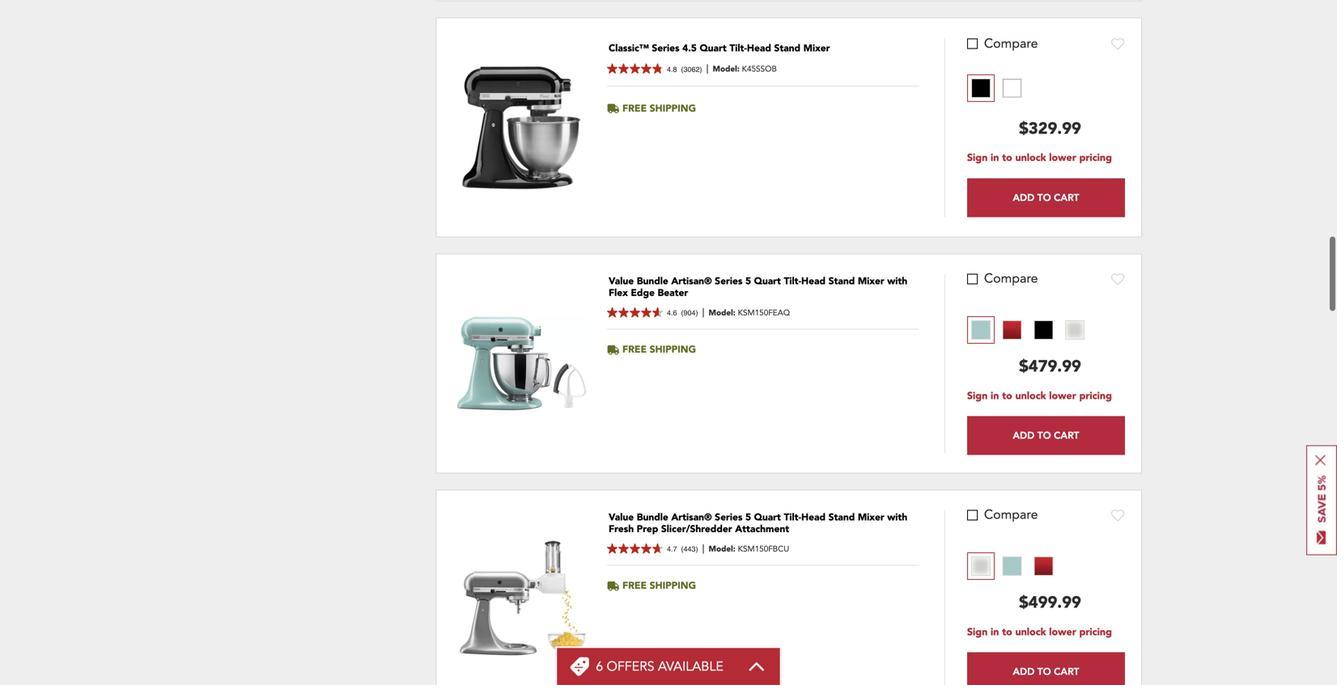 Task type: locate. For each thing, give the bounding box(es) containing it.
4.7
[[667, 473, 677, 481]]

sign in to unlock lower pricing for $499.99
[[967, 553, 1112, 567]]

ksm150feaq
[[738, 235, 790, 246]]

1 vertical spatial cart
[[1054, 356, 1080, 369]]

2 vertical spatial shipping
[[650, 507, 696, 520]]

6
[[596, 658, 603, 676]]

0 vertical spatial free
[[623, 29, 647, 42]]

add down $479.99
[[1013, 356, 1035, 369]]

cart for $499.99
[[1054, 593, 1080, 606]]

sign in to unlock lower pricing for $479.99
[[967, 316, 1112, 330]]

2 vertical spatial add to cart
[[1013, 593, 1080, 606]]

sign in to unlock lower pricing down $329.99
[[967, 78, 1112, 92]]

lower down $479.99
[[1050, 316, 1077, 330]]

2 lower from the top
[[1050, 316, 1077, 330]]

3 to from the top
[[1002, 553, 1013, 567]]

2 unlock from the top
[[1016, 316, 1047, 330]]

lower for $499.99
[[1050, 553, 1077, 567]]

model:
[[709, 235, 736, 246], [709, 471, 736, 482]]

lower down $329.99
[[1050, 78, 1077, 92]]

0 horizontal spatial aqua sky image
[[971, 248, 991, 267]]

aqua sky image left onyx black image
[[971, 248, 991, 267]]

3 add to cart from the top
[[1013, 593, 1080, 606]]

0 vertical spatial add
[[1013, 118, 1035, 131]]

chevron icon image
[[748, 662, 766, 672]]

2 model: from the top
[[709, 471, 736, 482]]

2 vertical spatial sign
[[967, 553, 988, 567]]

1 free from the top
[[623, 29, 647, 42]]

cart
[[1054, 118, 1080, 131], [1054, 356, 1080, 369], [1054, 593, 1080, 606]]

sign in to unlock lower pricing
[[967, 78, 1112, 92], [967, 316, 1112, 330], [967, 553, 1112, 567]]

2 cart from the top
[[1054, 356, 1080, 369]]

offers
[[607, 658, 655, 676]]

free shipping for $499.99
[[623, 507, 696, 520]]

unlock down $479.99
[[1016, 316, 1047, 330]]

unlock down $499.99
[[1016, 553, 1047, 567]]

2 vertical spatial to
[[1038, 593, 1051, 606]]

2 vertical spatial lower
[[1050, 553, 1077, 567]]

aqua sky image
[[971, 248, 991, 267], [1003, 484, 1022, 504]]

free
[[623, 29, 647, 42], [623, 270, 647, 284], [623, 507, 647, 520]]

1 vertical spatial unlock
[[1016, 316, 1047, 330]]

3 add from the top
[[1013, 593, 1035, 606]]

add to cart down $499.99
[[1013, 593, 1080, 606]]

add to cart down $329.99
[[1013, 118, 1080, 131]]

pricing
[[1080, 78, 1112, 92], [1080, 316, 1112, 330], [1080, 553, 1112, 567]]

promo tag image
[[570, 657, 590, 677]]

1 to from the top
[[1002, 78, 1013, 92]]

1 vertical spatial sign
[[967, 316, 988, 330]]

add
[[1013, 118, 1035, 131], [1013, 356, 1035, 369], [1013, 593, 1035, 606]]

1 vertical spatial add to wish list image
[[1112, 674, 1125, 686]]

to for $329.99
[[1002, 78, 1013, 92]]

in
[[991, 78, 999, 92], [991, 316, 999, 330], [991, 553, 999, 567]]

cart down $329.99
[[1054, 118, 1080, 131]]

3 free shipping from the top
[[623, 507, 696, 520]]

model: right the (904)
[[709, 235, 736, 246]]

free shipping
[[623, 29, 696, 42], [623, 270, 696, 284], [623, 507, 696, 520]]

unlock down $329.99
[[1016, 78, 1047, 92]]

2 vertical spatial unlock
[[1016, 553, 1047, 567]]

2 vertical spatial to
[[1002, 553, 1013, 567]]

empire red image
[[1003, 248, 1022, 267], [1034, 484, 1054, 504]]

sign for $479.99
[[967, 316, 988, 330]]

2 add to cart button from the top
[[967, 344, 1125, 383]]

0 vertical spatial shipping
[[650, 29, 696, 42]]

3 add to cart button from the top
[[967, 580, 1125, 619]]

1 vertical spatial add to cart
[[1013, 356, 1080, 369]]

add to cart button for $499.99
[[967, 580, 1125, 619]]

1 sign from the top
[[967, 78, 988, 92]]

(904)
[[681, 236, 698, 245]]

2 to from the top
[[1002, 316, 1013, 330]]

2 to from the top
[[1038, 356, 1051, 369]]

add down $329.99
[[1013, 118, 1035, 131]]

sign in to unlock lower pricing down $499.99
[[967, 553, 1112, 567]]

cart down $499.99
[[1054, 593, 1080, 606]]

pricing down $329.99
[[1080, 78, 1112, 92]]

2 free from the top
[[623, 270, 647, 284]]

lower down $499.99
[[1050, 553, 1077, 567]]

1 vertical spatial to
[[1038, 356, 1051, 369]]

empire red image left onyx black image
[[1003, 248, 1022, 267]]

2 sign in to unlock lower pricing from the top
[[967, 316, 1112, 330]]

1 vertical spatial free shipping
[[623, 270, 696, 284]]

1 vertical spatial add
[[1013, 356, 1035, 369]]

1 in from the top
[[991, 78, 999, 92]]

2 shipping from the top
[[650, 270, 696, 284]]

pricing down $479.99
[[1080, 316, 1112, 330]]

1 vertical spatial compare
[[984, 434, 1038, 452]]

free shipping for $479.99
[[623, 270, 696, 284]]

compare up onyx black image
[[984, 197, 1038, 215]]

2 free shipping from the top
[[623, 270, 696, 284]]

2 add to cart from the top
[[1013, 356, 1080, 369]]

model: right (443)
[[709, 471, 736, 482]]

to for $499.99
[[1038, 593, 1051, 606]]

add to cart
[[1013, 118, 1080, 131], [1013, 356, 1080, 369], [1013, 593, 1080, 606]]

2 compare from the top
[[984, 434, 1038, 452]]

1 add from the top
[[1013, 118, 1035, 131]]

1 vertical spatial model:
[[709, 471, 736, 482]]

2 vertical spatial sign in to unlock lower pricing
[[967, 553, 1112, 567]]

0 vertical spatial sign in to unlock lower pricing
[[967, 78, 1112, 92]]

2 vertical spatial free shipping
[[623, 507, 696, 520]]

aqua sky image right contour silver icon
[[1003, 484, 1022, 504]]

0 vertical spatial add to cart button
[[967, 106, 1125, 144]]

3 shipping from the top
[[650, 507, 696, 520]]

contour silver image
[[971, 484, 991, 504]]

unlock
[[1016, 78, 1047, 92], [1016, 316, 1047, 330], [1016, 553, 1047, 567]]

2 vertical spatial free
[[623, 507, 647, 520]]

heading containing 6
[[596, 658, 724, 676]]

2 vertical spatial add to cart button
[[967, 580, 1125, 619]]

3 cart from the top
[[1054, 593, 1080, 606]]

0 vertical spatial lower
[[1050, 78, 1077, 92]]

2 vertical spatial in
[[991, 553, 999, 567]]

add to cart button down $479.99
[[967, 344, 1125, 383]]

1 vertical spatial add to cart button
[[967, 344, 1125, 383]]

0 vertical spatial cart
[[1054, 118, 1080, 131]]

1 vertical spatial pricing
[[1080, 316, 1112, 330]]

pricing down $499.99
[[1080, 553, 1112, 567]]

unlock for $329.99
[[1016, 78, 1047, 92]]

to
[[1002, 78, 1013, 92], [1002, 316, 1013, 330], [1002, 553, 1013, 567]]

3 unlock from the top
[[1016, 553, 1047, 567]]

pricing for $499.99
[[1080, 553, 1112, 567]]

add to cart down $479.99
[[1013, 356, 1080, 369]]

sign in to unlock lower pricing for $329.99
[[967, 78, 1112, 92]]

3 free from the top
[[623, 507, 647, 520]]

3 in from the top
[[991, 553, 999, 567]]

add to cart button for $479.99
[[967, 344, 1125, 383]]

0 vertical spatial unlock
[[1016, 78, 1047, 92]]

empire red image up $499.99
[[1034, 484, 1054, 504]]

1 vertical spatial sign in to unlock lower pricing
[[967, 316, 1112, 330]]

3 lower from the top
[[1050, 553, 1077, 567]]

1 shipping from the top
[[650, 29, 696, 42]]

1 add to cart from the top
[[1013, 118, 1080, 131]]

3 sign from the top
[[967, 553, 988, 567]]

1 vertical spatial lower
[[1050, 316, 1077, 330]]

1 unlock from the top
[[1016, 78, 1047, 92]]

0 vertical spatial in
[[991, 78, 999, 92]]

1 pricing from the top
[[1080, 78, 1112, 92]]

2 vertical spatial pricing
[[1080, 553, 1112, 567]]

2 add from the top
[[1013, 356, 1035, 369]]

unlock for $479.99
[[1016, 316, 1047, 330]]

add down $499.99
[[1013, 593, 1035, 606]]

add to wish list image
[[1112, 200, 1125, 213], [1112, 674, 1125, 686]]

2 sign from the top
[[967, 316, 988, 330]]

1 vertical spatial in
[[991, 316, 999, 330]]

2 in from the top
[[991, 316, 999, 330]]

to down $479.99
[[1038, 356, 1051, 369]]

1 compare from the top
[[984, 197, 1038, 215]]

0 vertical spatial free shipping
[[623, 29, 696, 42]]

add to cart button
[[967, 106, 1125, 144], [967, 344, 1125, 383], [967, 580, 1125, 619]]

classic™ series 4.5 quart tilt-head stand mixer image
[[453, 0, 590, 125]]

lower for $479.99
[[1050, 316, 1077, 330]]

3 to from the top
[[1038, 593, 1051, 606]]

sign
[[967, 78, 988, 92], [967, 316, 988, 330], [967, 553, 988, 567]]

0 vertical spatial compare
[[984, 197, 1038, 215]]

2 pricing from the top
[[1080, 316, 1112, 330]]

1 model: from the top
[[709, 235, 736, 246]]

0 vertical spatial empire red image
[[1003, 248, 1022, 267]]

0 vertical spatial aqua sky image
[[971, 248, 991, 267]]

compare up contour silver icon
[[984, 434, 1038, 452]]

4.7 (443)
[[667, 473, 698, 481]]

heading
[[596, 658, 724, 676]]

sign in to unlock lower pricing down $479.99
[[967, 316, 1112, 330]]

to down $329.99
[[1038, 118, 1051, 131]]

0 vertical spatial to
[[1038, 118, 1051, 131]]

1 vertical spatial to
[[1002, 316, 1013, 330]]

0 vertical spatial pricing
[[1080, 78, 1112, 92]]

add to cart button down $329.99
[[967, 106, 1125, 144]]

1 vertical spatial aqua sky image
[[1003, 484, 1022, 504]]

3 pricing from the top
[[1080, 553, 1112, 567]]

shipping
[[650, 29, 696, 42], [650, 270, 696, 284], [650, 507, 696, 520]]

to down $499.99
[[1038, 593, 1051, 606]]

pricing for $329.99
[[1080, 78, 1112, 92]]

lower
[[1050, 78, 1077, 92], [1050, 316, 1077, 330], [1050, 553, 1077, 567]]

1 vertical spatial free
[[623, 270, 647, 284]]

1 sign in to unlock lower pricing from the top
[[967, 78, 1112, 92]]

0 vertical spatial to
[[1002, 78, 1013, 92]]

cart down $479.99
[[1054, 356, 1080, 369]]

1 lower from the top
[[1050, 78, 1077, 92]]

1 vertical spatial shipping
[[650, 270, 696, 284]]

model: for $499.99
[[709, 471, 736, 482]]

0 vertical spatial model:
[[709, 235, 736, 246]]

to
[[1038, 118, 1051, 131], [1038, 356, 1051, 369], [1038, 593, 1051, 606]]

2 vertical spatial cart
[[1054, 593, 1080, 606]]

0 vertical spatial add to cart
[[1013, 118, 1080, 131]]

to for $479.99
[[1038, 356, 1051, 369]]

1 horizontal spatial empire red image
[[1034, 484, 1054, 504]]

in for $499.99
[[991, 553, 999, 567]]

3 sign in to unlock lower pricing from the top
[[967, 553, 1112, 567]]

0 vertical spatial add to wish list image
[[1112, 200, 1125, 213]]

0 vertical spatial sign
[[967, 78, 988, 92]]

add to cart button down $499.99
[[967, 580, 1125, 619]]

$329.99
[[1019, 45, 1082, 67]]

compare
[[984, 197, 1038, 215], [984, 434, 1038, 452]]

free for $479.99
[[623, 270, 647, 284]]

2 vertical spatial add
[[1013, 593, 1035, 606]]



Task type: vqa. For each thing, say whether or not it's contained in the screenshot.
"model:" associated with $499.99
yes



Task type: describe. For each thing, give the bounding box(es) containing it.
sign for $329.99
[[967, 78, 988, 92]]

0 horizontal spatial empire red image
[[1003, 248, 1022, 267]]

model: for $479.99
[[709, 235, 736, 246]]

close image
[[1316, 455, 1326, 466]]

cart for $479.99
[[1054, 356, 1080, 369]]

1 cart from the top
[[1054, 118, 1080, 131]]

add to wish list image
[[1112, 436, 1125, 449]]

1 to from the top
[[1038, 118, 1051, 131]]

$499.99
[[1019, 520, 1082, 542]]

onyx black image
[[971, 6, 991, 25]]

add to cart for $479.99
[[1013, 356, 1080, 369]]

ksm150fbcu
[[738, 471, 790, 482]]

add for $499.99
[[1013, 593, 1035, 606]]

1 add to wish list image from the top
[[1112, 200, 1125, 213]]

$479.99
[[1019, 283, 1082, 305]]

model: ksm150feaq
[[709, 235, 790, 246]]

available
[[658, 658, 724, 676]]

model: ksm150fbcu
[[709, 471, 790, 482]]

6 offers available
[[596, 658, 724, 676]]

in for $329.99
[[991, 78, 999, 92]]

1 free shipping from the top
[[623, 29, 696, 42]]

value bundle artisan® series 5 quart tilt-head stand mixer with fresh prep slicer/shredder attachment image
[[453, 466, 590, 589]]

1 add to cart button from the top
[[967, 106, 1125, 144]]

1 vertical spatial empire red image
[[1034, 484, 1054, 504]]

add to cart for $499.99
[[1013, 593, 1080, 606]]

2 add to wish list image from the top
[[1112, 674, 1125, 686]]

white image
[[1003, 6, 1022, 25]]

value bundle artisan® series 5 quart tilt-head stand mixer with flex edge beater image
[[453, 242, 590, 340]]

shipping for $479.99
[[650, 270, 696, 284]]

unlock for $499.99
[[1016, 553, 1047, 567]]

contour silver image
[[1066, 248, 1085, 267]]

onyx black image
[[1034, 248, 1054, 267]]

4.6
[[667, 236, 677, 245]]

compare for $479.99
[[984, 197, 1038, 215]]

pricing for $479.99
[[1080, 316, 1112, 330]]

to for $479.99
[[1002, 316, 1013, 330]]

shipping for $499.99
[[650, 507, 696, 520]]

(443)
[[681, 473, 698, 481]]

sign for $499.99
[[967, 553, 988, 567]]

1 horizontal spatial aqua sky image
[[1003, 484, 1022, 504]]

compare for $499.99
[[984, 434, 1038, 452]]

to for $499.99
[[1002, 553, 1013, 567]]

free for $499.99
[[623, 507, 647, 520]]

4.6 (904)
[[667, 236, 698, 245]]

lower for $329.99
[[1050, 78, 1077, 92]]

add for $479.99
[[1013, 356, 1035, 369]]

in for $479.99
[[991, 316, 999, 330]]



